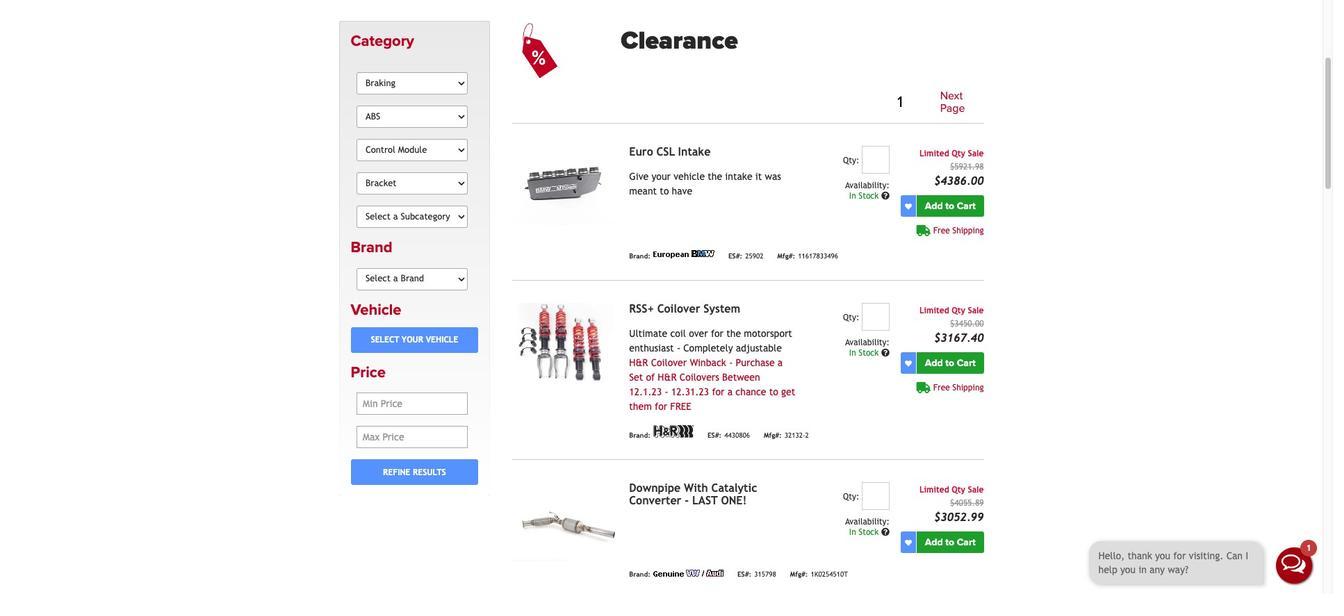 Task type: locate. For each thing, give the bounding box(es) containing it.
0 vertical spatial question circle image
[[881, 349, 890, 357]]

for up completely
[[711, 328, 724, 339]]

2 add to wish list image from the top
[[905, 539, 912, 546]]

2 in from the top
[[849, 348, 856, 358]]

coilover down 'enthusiast'
[[651, 357, 687, 368]]

free down $4386.00
[[933, 226, 950, 236]]

2 free shipping from the top
[[933, 383, 984, 393]]

1 horizontal spatial vehicle
[[426, 335, 458, 345]]

qty inside the limited qty sale $3450.00 $3167.40
[[952, 306, 965, 316]]

coilover
[[657, 302, 700, 316], [651, 357, 687, 368]]

0 vertical spatial qty
[[952, 149, 965, 159]]

0 vertical spatial free shipping
[[933, 226, 984, 236]]

2 vertical spatial in
[[849, 528, 856, 537]]

free shipping for $4386.00
[[933, 226, 984, 236]]

free shipping down $3167.40
[[933, 383, 984, 393]]

of
[[646, 372, 655, 383]]

brand: down them
[[629, 432, 650, 439]]

page
[[940, 101, 965, 115]]

1 vertical spatial es#:
[[707, 432, 722, 439]]

in stock for $4386.00
[[849, 191, 881, 201]]

2 shipping from the top
[[952, 383, 984, 393]]

0 vertical spatial brand:
[[629, 252, 650, 260]]

to for $3167.40
[[945, 357, 954, 369]]

free for $3167.40
[[933, 383, 950, 393]]

give
[[629, 171, 649, 182]]

get
[[781, 387, 795, 398]]

3 limited from the top
[[919, 485, 949, 495]]

2 vertical spatial for
[[655, 401, 667, 412]]

1 add to cart button from the top
[[917, 195, 984, 217]]

cart down $3167.40
[[957, 357, 976, 369]]

limited up $3052.99
[[919, 485, 949, 495]]

es#: for system
[[707, 432, 722, 439]]

1 limited from the top
[[919, 149, 949, 159]]

1 vertical spatial add to cart
[[925, 357, 976, 369]]

in for $4386.00
[[849, 191, 856, 201]]

0 vertical spatial es#:
[[728, 252, 742, 260]]

brand: for rss+
[[629, 432, 650, 439]]

in stock
[[849, 191, 881, 201], [849, 348, 881, 358], [849, 528, 881, 537]]

limited qty sale $3450.00 $3167.40
[[919, 306, 984, 345]]

1 vertical spatial the
[[726, 328, 741, 339]]

1 add to wish list image from the top
[[905, 203, 912, 210]]

1 vertical spatial add to cart button
[[917, 352, 984, 374]]

2 vertical spatial cart
[[957, 537, 976, 548]]

1 horizontal spatial the
[[726, 328, 741, 339]]

shipping for $4386.00
[[952, 226, 984, 236]]

sale inside limited qty sale $4055.89 $3052.99
[[968, 485, 984, 495]]

vehicle right select
[[426, 335, 458, 345]]

1 brand: from the top
[[629, 252, 650, 260]]

1 vertical spatial question circle image
[[881, 528, 890, 537]]

qty:
[[843, 156, 859, 166], [843, 313, 859, 323], [843, 492, 859, 502]]

in
[[849, 191, 856, 201], [849, 348, 856, 358], [849, 528, 856, 537]]

2 stock from the top
[[859, 348, 879, 358]]

1 vertical spatial qty
[[952, 306, 965, 316]]

2 vertical spatial stock
[[859, 528, 879, 537]]

0 horizontal spatial the
[[708, 171, 722, 182]]

system
[[704, 302, 740, 316]]

h&r - corporate logo image
[[653, 425, 694, 438]]

limited up $3167.40
[[919, 306, 949, 316]]

1 vertical spatial free shipping
[[933, 383, 984, 393]]

2 vertical spatial qty:
[[843, 492, 859, 502]]

1 free shipping from the top
[[933, 226, 984, 236]]

sale for $4386.00
[[968, 149, 984, 159]]

qty
[[952, 149, 965, 159], [952, 306, 965, 316], [952, 485, 965, 495]]

2 add to cart from the top
[[925, 357, 976, 369]]

es#: 4430806
[[707, 432, 750, 439]]

0 vertical spatial limited
[[919, 149, 949, 159]]

mfg#: left 11617833496
[[777, 252, 795, 260]]

for left free
[[655, 401, 667, 412]]

rss+ coilover system link
[[629, 302, 740, 316]]

1 add from the top
[[925, 200, 943, 212]]

0 vertical spatial add to cart
[[925, 200, 976, 212]]

ultimate coil over for the motorsport enthusiast - completely adjustable h&r coilover winback - purchase a set of h&r coilovers between 12.1.23 - 12.31.23 for a chance to get them for free
[[629, 328, 795, 412]]

es#: left 315798
[[737, 571, 751, 578]]

add for $3167.40
[[925, 357, 943, 369]]

limited qty sale $5921.98 $4386.00
[[919, 149, 984, 188]]

genuine european bmw - corporate logo image
[[653, 250, 714, 259]]

0 vertical spatial the
[[708, 171, 722, 182]]

category
[[351, 32, 414, 50]]

adjustable
[[736, 343, 782, 354]]

1 vertical spatial sale
[[968, 306, 984, 316]]

sale up $5921.98
[[968, 149, 984, 159]]

3 in stock from the top
[[849, 528, 881, 537]]

next page
[[940, 89, 965, 115]]

stock for $4386.00
[[859, 191, 879, 201]]

availability:
[[845, 181, 890, 191], [845, 338, 890, 348], [845, 517, 890, 527]]

limited inside the limited qty sale $3450.00 $3167.40
[[919, 306, 949, 316]]

1 vertical spatial vehicle
[[426, 335, 458, 345]]

brand: left the genuine european bmw - corporate logo
[[629, 252, 650, 260]]

2 free from the top
[[933, 383, 950, 393]]

2 vertical spatial add
[[925, 537, 943, 548]]

your inside give your vehicle the intake it was meant to have
[[652, 171, 671, 182]]

meant
[[629, 186, 657, 197]]

free
[[933, 226, 950, 236], [933, 383, 950, 393]]

add
[[925, 200, 943, 212], [925, 357, 943, 369], [925, 537, 943, 548]]

mfg#: left the 1k0254510t
[[790, 571, 808, 578]]

shipping
[[952, 226, 984, 236], [952, 383, 984, 393]]

mfg#: 11617833496
[[777, 252, 838, 260]]

to left the get
[[769, 387, 778, 398]]

Min Price number field
[[357, 393, 468, 415]]

to for $4386.00
[[945, 200, 954, 212]]

to
[[660, 186, 669, 197], [945, 200, 954, 212], [945, 357, 954, 369], [769, 387, 778, 398], [945, 537, 954, 548]]

25902
[[745, 252, 763, 260]]

was
[[765, 171, 781, 182]]

add to wish list image for $4386.00
[[905, 203, 912, 210]]

0 vertical spatial add
[[925, 200, 943, 212]]

add to cart down $4386.00
[[925, 200, 976, 212]]

give your vehicle the intake it was meant to have
[[629, 171, 781, 197]]

next
[[940, 89, 963, 103]]

refine
[[383, 468, 410, 477]]

1 vertical spatial coilover
[[651, 357, 687, 368]]

clearance
[[621, 26, 738, 56]]

to left have
[[660, 186, 669, 197]]

3 qty from the top
[[952, 485, 965, 495]]

downpipe with catalytic converter - last one!
[[629, 482, 757, 507]]

availability: for $3167.40
[[845, 338, 890, 348]]

0 vertical spatial qty:
[[843, 156, 859, 166]]

1 qty from the top
[[952, 149, 965, 159]]

over
[[689, 328, 708, 339]]

qty for $4386.00
[[952, 149, 965, 159]]

for down coilovers
[[712, 387, 725, 398]]

results
[[413, 468, 446, 477]]

1 vertical spatial free
[[933, 383, 950, 393]]

1 free from the top
[[933, 226, 950, 236]]

2 limited from the top
[[919, 306, 949, 316]]

to inside give your vehicle the intake it was meant to have
[[660, 186, 669, 197]]

refine results link
[[351, 460, 478, 485]]

1 vertical spatial h&r
[[658, 372, 677, 383]]

add to cart button down $3052.99
[[917, 532, 984, 553]]

0 vertical spatial for
[[711, 328, 724, 339]]

1 availability: from the top
[[845, 181, 890, 191]]

h&r
[[629, 357, 648, 368], [658, 372, 677, 383]]

to down $4386.00
[[945, 200, 954, 212]]

$3167.40
[[934, 332, 984, 345]]

question circle image
[[881, 349, 890, 357], [881, 528, 890, 537]]

2 vertical spatial sale
[[968, 485, 984, 495]]

4430806
[[724, 432, 750, 439]]

1 in from the top
[[849, 191, 856, 201]]

2 vertical spatial limited
[[919, 485, 949, 495]]

1 vertical spatial stock
[[859, 348, 879, 358]]

add to cart button for $3167.40
[[917, 352, 984, 374]]

1 link
[[889, 91, 911, 114]]

3 sale from the top
[[968, 485, 984, 495]]

$5921.98
[[950, 162, 984, 172]]

intake
[[678, 145, 711, 159]]

0 vertical spatial cart
[[957, 200, 976, 212]]

qty up $5921.98
[[952, 149, 965, 159]]

es#25902 - 11617833496 - euro csl intake - give your vehicle the intake it was meant to have - genuine european bmw - bmw image
[[512, 146, 618, 225]]

limited
[[919, 149, 949, 159], [919, 306, 949, 316], [919, 485, 949, 495]]

free shipping down $4386.00
[[933, 226, 984, 236]]

3 add from the top
[[925, 537, 943, 548]]

the down system
[[726, 328, 741, 339]]

1 qty: from the top
[[843, 156, 859, 166]]

mfg#: left 32132-
[[764, 432, 782, 439]]

add to wish list image
[[905, 203, 912, 210], [905, 539, 912, 546]]

1
[[897, 93, 903, 111]]

3 in from the top
[[849, 528, 856, 537]]

in stock for $3167.40
[[849, 348, 881, 358]]

1 vertical spatial in
[[849, 348, 856, 358]]

converter
[[629, 494, 681, 507]]

- down coil
[[677, 343, 680, 354]]

shipping down $4386.00
[[952, 226, 984, 236]]

2 qty: from the top
[[843, 313, 859, 323]]

1 vertical spatial your
[[402, 335, 423, 345]]

intake
[[725, 171, 752, 182]]

ultimate
[[629, 328, 667, 339]]

- inside downpipe with catalytic converter - last one!
[[685, 494, 689, 507]]

cart down $4386.00
[[957, 200, 976, 212]]

2 vertical spatial in stock
[[849, 528, 881, 537]]

for
[[711, 328, 724, 339], [712, 387, 725, 398], [655, 401, 667, 412]]

es#4430806 - 32132-2 - rss+ coilover system - ultimate coil over for the motorsport enthusiast - completely adjustable - h&r - audi image
[[512, 303, 618, 382]]

0 vertical spatial vehicle
[[351, 301, 401, 319]]

2 vertical spatial brand:
[[629, 571, 650, 578]]

limited for $3167.40
[[919, 306, 949, 316]]

0 vertical spatial a
[[778, 357, 783, 368]]

stock
[[859, 191, 879, 201], [859, 348, 879, 358], [859, 528, 879, 537]]

add down $3052.99
[[925, 537, 943, 548]]

2 in stock from the top
[[849, 348, 881, 358]]

0 vertical spatial add to cart button
[[917, 195, 984, 217]]

es#315798 - 1k0254510t - downpipe with catalytic converter - last one! - genuine volkswagen audi - image
[[512, 482, 618, 562]]

1 vertical spatial brand:
[[629, 432, 650, 439]]

2 add from the top
[[925, 357, 943, 369]]

add to cart button down $4386.00
[[917, 195, 984, 217]]

add to cart button down $3167.40
[[917, 352, 984, 374]]

sale up $4055.89 on the right of page
[[968, 485, 984, 495]]

0 vertical spatial stock
[[859, 191, 879, 201]]

-
[[677, 343, 680, 354], [729, 357, 733, 368], [665, 387, 668, 398], [685, 494, 689, 507]]

Max Price number field
[[357, 426, 468, 448]]

2 vertical spatial availability:
[[845, 517, 890, 527]]

1 sale from the top
[[968, 149, 984, 159]]

1 vertical spatial add to wish list image
[[905, 539, 912, 546]]

0 vertical spatial free
[[933, 226, 950, 236]]

es#: left 25902
[[728, 252, 742, 260]]

0 vertical spatial h&r
[[629, 357, 648, 368]]

$3052.99
[[934, 511, 984, 524]]

0 vertical spatial add to wish list image
[[905, 203, 912, 210]]

motorsport
[[744, 328, 792, 339]]

- left last
[[685, 494, 689, 507]]

0 vertical spatial availability:
[[845, 181, 890, 191]]

brand: left genuine volkswagen audi - corporate logo
[[629, 571, 650, 578]]

2 question circle image from the top
[[881, 528, 890, 537]]

2 sale from the top
[[968, 306, 984, 316]]

downpipe with catalytic converter - last one! link
[[629, 482, 757, 507]]

your right give
[[652, 171, 671, 182]]

3 qty: from the top
[[843, 492, 859, 502]]

1 add to cart from the top
[[925, 200, 976, 212]]

1 shipping from the top
[[952, 226, 984, 236]]

limited inside limited qty sale $4055.89 $3052.99
[[919, 485, 949, 495]]

1 vertical spatial for
[[712, 387, 725, 398]]

add to cart button for $4386.00
[[917, 195, 984, 217]]

1 stock from the top
[[859, 191, 879, 201]]

2 vertical spatial add to cart
[[925, 537, 976, 548]]

2 vertical spatial add to cart button
[[917, 532, 984, 553]]

3 add to cart from the top
[[925, 537, 976, 548]]

sale inside the limited qty sale $3450.00 $3167.40
[[968, 306, 984, 316]]

add to cart down $3167.40
[[925, 357, 976, 369]]

0 vertical spatial mfg#:
[[777, 252, 795, 260]]

1 vertical spatial shipping
[[952, 383, 984, 393]]

1 vertical spatial mfg#:
[[764, 432, 782, 439]]

cart down $3052.99
[[957, 537, 976, 548]]

sale up $3450.00
[[968, 306, 984, 316]]

0 vertical spatial in
[[849, 191, 856, 201]]

brand:
[[629, 252, 650, 260], [629, 432, 650, 439], [629, 571, 650, 578]]

h&r up set
[[629, 357, 648, 368]]

1 cart from the top
[[957, 200, 976, 212]]

price
[[351, 363, 386, 381]]

2 vertical spatial qty
[[952, 485, 965, 495]]

h&r right of
[[658, 372, 677, 383]]

vehicle
[[351, 301, 401, 319], [426, 335, 458, 345]]

vehicle up select
[[351, 301, 401, 319]]

1 question circle image from the top
[[881, 349, 890, 357]]

the
[[708, 171, 722, 182], [726, 328, 741, 339]]

0 vertical spatial your
[[652, 171, 671, 182]]

to down $3052.99
[[945, 537, 954, 548]]

qty up $3450.00
[[952, 306, 965, 316]]

0 horizontal spatial vehicle
[[351, 301, 401, 319]]

a down between in the bottom of the page
[[727, 387, 733, 398]]

1 vertical spatial cart
[[957, 357, 976, 369]]

coilover up coil
[[657, 302, 700, 316]]

your right select
[[402, 335, 423, 345]]

0 vertical spatial sale
[[968, 149, 984, 159]]

add to cart button
[[917, 195, 984, 217], [917, 352, 984, 374], [917, 532, 984, 553]]

limited up $4386.00
[[919, 149, 949, 159]]

the left intake
[[708, 171, 722, 182]]

1 vertical spatial add
[[925, 357, 943, 369]]

free down $3167.40
[[933, 383, 950, 393]]

3 availability: from the top
[[845, 517, 890, 527]]

2 availability: from the top
[[845, 338, 890, 348]]

your
[[652, 171, 671, 182], [402, 335, 423, 345]]

0 horizontal spatial a
[[727, 387, 733, 398]]

1 vertical spatial limited
[[919, 306, 949, 316]]

a right purchase
[[778, 357, 783, 368]]

1 horizontal spatial a
[[778, 357, 783, 368]]

add to cart
[[925, 200, 976, 212], [925, 357, 976, 369], [925, 537, 976, 548]]

es#: left 4430806
[[707, 432, 722, 439]]

limited inside limited qty sale $5921.98 $4386.00
[[919, 149, 949, 159]]

2 qty from the top
[[952, 306, 965, 316]]

qty up $4055.89 on the right of page
[[952, 485, 965, 495]]

1 in stock from the top
[[849, 191, 881, 201]]

add down $4386.00
[[925, 200, 943, 212]]

1 vertical spatial in stock
[[849, 348, 881, 358]]

None number field
[[862, 146, 890, 174], [862, 303, 890, 331], [862, 482, 890, 510], [862, 146, 890, 174], [862, 303, 890, 331], [862, 482, 890, 510]]

cart
[[957, 200, 976, 212], [957, 357, 976, 369], [957, 537, 976, 548]]

winback
[[690, 357, 726, 368]]

sale inside limited qty sale $5921.98 $4386.00
[[968, 149, 984, 159]]

add right add to wish list icon
[[925, 357, 943, 369]]

your for select
[[402, 335, 423, 345]]

1 vertical spatial qty:
[[843, 313, 859, 323]]

2 cart from the top
[[957, 357, 976, 369]]

shipping down $3167.40
[[952, 383, 984, 393]]

1 vertical spatial availability:
[[845, 338, 890, 348]]

- right 12.1.23
[[665, 387, 668, 398]]

0 vertical spatial in stock
[[849, 191, 881, 201]]

to down $3167.40
[[945, 357, 954, 369]]

vehicle
[[674, 171, 705, 182]]

qty inside limited qty sale $5921.98 $4386.00
[[952, 149, 965, 159]]

2 add to cart button from the top
[[917, 352, 984, 374]]

0 vertical spatial shipping
[[952, 226, 984, 236]]

0 horizontal spatial your
[[402, 335, 423, 345]]

0 vertical spatial coilover
[[657, 302, 700, 316]]

1 horizontal spatial your
[[652, 171, 671, 182]]

add to wish list image
[[905, 360, 912, 367]]

add to cart for $4386.00
[[925, 200, 976, 212]]

add for $4386.00
[[925, 200, 943, 212]]

catalytic
[[711, 482, 757, 495]]

enthusiast
[[629, 343, 674, 354]]

2 brand: from the top
[[629, 432, 650, 439]]

add to cart down $3052.99
[[925, 537, 976, 548]]



Task type: describe. For each thing, give the bounding box(es) containing it.
3 add to cart button from the top
[[917, 532, 984, 553]]

select your vehicle
[[371, 335, 458, 345]]

genuine volkswagen audi - corporate logo image
[[653, 570, 723, 577]]

stock for $3167.40
[[859, 348, 879, 358]]

purchase
[[736, 357, 775, 368]]

1 vertical spatial a
[[727, 387, 733, 398]]

12.31.23
[[671, 387, 709, 398]]

qty for $3167.40
[[952, 306, 965, 316]]

12.1.23
[[629, 387, 662, 398]]

free shipping for $3167.40
[[933, 383, 984, 393]]

euro csl intake
[[629, 145, 711, 159]]

have
[[672, 186, 692, 197]]

add to cart for $3167.40
[[925, 357, 976, 369]]

$3450.00
[[950, 319, 984, 329]]

it
[[755, 171, 762, 182]]

limited for $4386.00
[[919, 149, 949, 159]]

3 stock from the top
[[859, 528, 879, 537]]

brand: for euro
[[629, 252, 650, 260]]

paginated product list navigation navigation
[[621, 88, 984, 118]]

to for $3052.99
[[945, 537, 954, 548]]

- up between in the bottom of the page
[[729, 357, 733, 368]]

$4055.89
[[950, 498, 984, 508]]

315798
[[754, 571, 776, 578]]

the inside give your vehicle the intake it was meant to have
[[708, 171, 722, 182]]

refine results
[[383, 468, 446, 477]]

qty: for $3167.40
[[843, 313, 859, 323]]

2
[[805, 432, 809, 439]]

them
[[629, 401, 652, 412]]

es#: 315798
[[737, 571, 776, 578]]

select
[[371, 335, 399, 345]]

downpipe
[[629, 482, 681, 495]]

limited qty sale $4055.89 $3052.99
[[919, 485, 984, 524]]

euro
[[629, 145, 653, 159]]

3 brand: from the top
[[629, 571, 650, 578]]

mfg#: 32132-2
[[764, 432, 809, 439]]

free for $4386.00
[[933, 226, 950, 236]]

euro csl intake link
[[629, 145, 711, 159]]

in for $3167.40
[[849, 348, 856, 358]]

shipping for $3167.40
[[952, 383, 984, 393]]

rss+ coilover system
[[629, 302, 740, 316]]

add to wish list image for $3052.99
[[905, 539, 912, 546]]

mfg#: 1k0254510t
[[790, 571, 848, 578]]

select your vehicle link
[[351, 327, 478, 353]]

coilovers
[[680, 372, 719, 383]]

free
[[670, 401, 691, 412]]

0 horizontal spatial h&r
[[629, 357, 648, 368]]

csl
[[656, 145, 675, 159]]

brand
[[351, 239, 392, 257]]

mfg#: for system
[[764, 432, 782, 439]]

mfg#: for intake
[[777, 252, 795, 260]]

cart for $3167.40
[[957, 357, 976, 369]]

es#: for intake
[[728, 252, 742, 260]]

qty inside limited qty sale $4055.89 $3052.99
[[952, 485, 965, 495]]

completely
[[683, 343, 733, 354]]

coilover inside "ultimate coil over for the motorsport enthusiast - completely adjustable h&r coilover winback - purchase a set of h&r coilovers between 12.1.23 - 12.31.23 for a chance to get them for free"
[[651, 357, 687, 368]]

qty: for $4386.00
[[843, 156, 859, 166]]

set
[[629, 372, 643, 383]]

your for give
[[652, 171, 671, 182]]

1 horizontal spatial h&r
[[658, 372, 677, 383]]

chance
[[736, 387, 766, 398]]

es#: 25902
[[728, 252, 763, 260]]

2 vertical spatial mfg#:
[[790, 571, 808, 578]]

availability: for $4386.00
[[845, 181, 890, 191]]

32132-
[[784, 432, 805, 439]]

1k0254510t
[[811, 571, 848, 578]]

3 cart from the top
[[957, 537, 976, 548]]

rss+
[[629, 302, 654, 316]]

question circle image
[[881, 192, 890, 200]]

between
[[722, 372, 760, 383]]

cart for $4386.00
[[957, 200, 976, 212]]

sale for $3167.40
[[968, 306, 984, 316]]

$4386.00
[[934, 175, 984, 188]]

coil
[[670, 328, 686, 339]]

last
[[692, 494, 718, 507]]

11617833496
[[798, 252, 838, 260]]

2 vertical spatial es#:
[[737, 571, 751, 578]]

one!
[[721, 494, 747, 507]]

with
[[684, 482, 708, 495]]

the inside "ultimate coil over for the motorsport enthusiast - completely adjustable h&r coilover winback - purchase a set of h&r coilovers between 12.1.23 - 12.31.23 for a chance to get them for free"
[[726, 328, 741, 339]]

to inside "ultimate coil over for the motorsport enthusiast - completely adjustable h&r coilover winback - purchase a set of h&r coilovers between 12.1.23 - 12.31.23 for a chance to get them for free"
[[769, 387, 778, 398]]



Task type: vqa. For each thing, say whether or not it's contained in the screenshot.
"2 Reviews"
no



